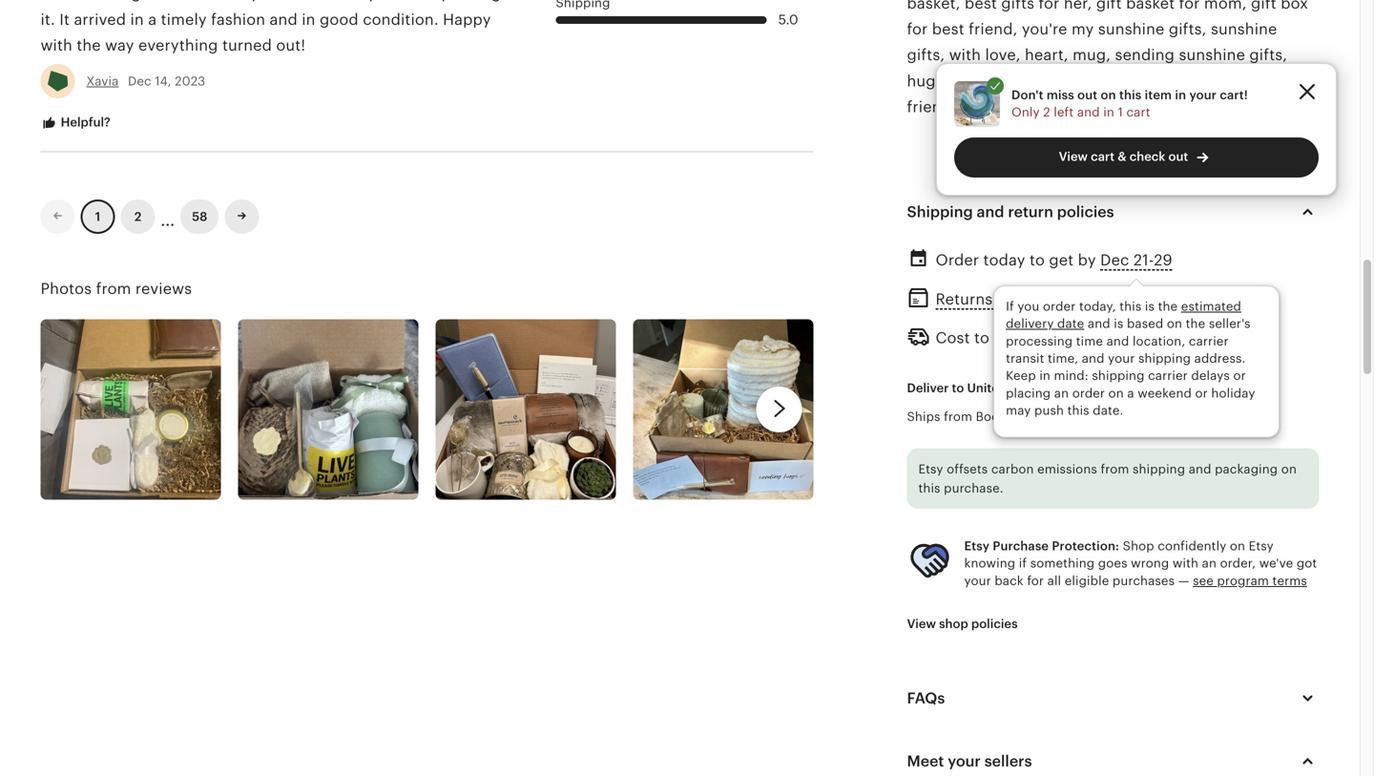 Task type: locate. For each thing, give the bounding box(es) containing it.
get
[[1049, 252, 1074, 269]]

—
[[1179, 574, 1190, 588]]

0 horizontal spatial view
[[907, 617, 936, 631]]

program
[[1218, 574, 1270, 588]]

the inside such a nice gift. got it for my friend and they ended up loving it. it arrived in a timely fashion and in good condition. happy with the way everything turned out!
[[77, 37, 101, 54]]

1 vertical spatial order
[[1073, 386, 1105, 400]]

cart down item
[[1127, 105, 1151, 119]]

the down "estimated"
[[1186, 317, 1206, 331]]

they
[[344, 0, 376, 2]]

and up good
[[312, 0, 340, 2]]

1 vertical spatial out
[[1169, 149, 1189, 164]]

on inside don't miss out on this item in your cart! only 2 left and in 1 cart
[[1101, 88, 1117, 102]]

or up holiday
[[1234, 369, 1246, 383]]

carrier
[[1189, 334, 1229, 348], [1148, 369, 1188, 383]]

is
[[1145, 299, 1155, 314], [1114, 317, 1124, 331]]

purchase.
[[944, 481, 1004, 495]]

protection:
[[1052, 539, 1120, 553]]

view for view cart & check out
[[1059, 149, 1088, 164]]

is up based
[[1145, 299, 1155, 314]]

0 vertical spatial &
[[1118, 149, 1127, 164]]

order down mind:
[[1073, 386, 1105, 400]]

2 horizontal spatial from
[[1101, 462, 1130, 477]]

with
[[41, 37, 72, 54], [1173, 556, 1199, 570]]

on right packaging
[[1282, 462, 1297, 477]]

…
[[161, 203, 175, 231]]

view shop policies
[[907, 617, 1018, 631]]

1 vertical spatial is
[[1114, 317, 1124, 331]]

0 horizontal spatial 2
[[134, 210, 142, 224]]

2 horizontal spatial etsy
[[1249, 539, 1274, 553]]

boca
[[976, 410, 1006, 424]]

policies up by
[[1057, 203, 1115, 220]]

an down mind:
[[1055, 386, 1069, 400]]

on right miss
[[1101, 88, 1117, 102]]

your
[[1190, 88, 1217, 102], [1108, 351, 1135, 366], [965, 574, 992, 588], [948, 753, 981, 770]]

shipping down weekend
[[1133, 462, 1186, 477]]

1 horizontal spatial the
[[1158, 299, 1178, 314]]

0 horizontal spatial policies
[[972, 617, 1018, 631]]

and left return
[[977, 203, 1005, 220]]

0 horizontal spatial dec
[[128, 74, 151, 88]]

2 horizontal spatial to
[[1030, 252, 1045, 269]]

0 horizontal spatial with
[[41, 37, 72, 54]]

etsy for etsy offsets carbon emissions from shipping and packaging on this purchase.
[[919, 462, 944, 477]]

a left weekend
[[1128, 386, 1135, 400]]

1 vertical spatial for
[[1027, 574, 1044, 588]]

a down the gift.
[[148, 11, 157, 28]]

0 vertical spatial an
[[1055, 386, 1069, 400]]

a up the arrived
[[83, 0, 91, 2]]

date.
[[1093, 403, 1124, 418]]

in
[[130, 11, 144, 28], [302, 11, 316, 28], [1176, 88, 1187, 102], [1104, 105, 1115, 119], [1040, 369, 1051, 383]]

for inside shop confidently on etsy knowing if something goes wrong with an order, we've got your back for all eligible purchases —
[[1027, 574, 1044, 588]]

from for boca
[[944, 410, 973, 424]]

see
[[1193, 574, 1214, 588]]

fashion
[[211, 11, 266, 28]]

0 horizontal spatial is
[[1114, 317, 1124, 331]]

an
[[1055, 386, 1069, 400], [1202, 556, 1217, 570]]

confidently
[[1158, 539, 1227, 553]]

0 vertical spatial order
[[1043, 299, 1076, 314]]

1 horizontal spatial from
[[944, 410, 973, 424]]

dec 21-29 button
[[1101, 246, 1173, 274]]

or
[[1234, 369, 1246, 383], [1196, 386, 1208, 400]]

1 vertical spatial with
[[1173, 556, 1199, 570]]

on up location,
[[1167, 317, 1183, 331]]

1 horizontal spatial to
[[975, 329, 990, 346]]

0 horizontal spatial 1
[[95, 210, 100, 224]]

1 horizontal spatial a
[[148, 11, 157, 28]]

out inside don't miss out on this item in your cart! only 2 left and in 1 cart
[[1078, 88, 1098, 102]]

0 horizontal spatial to
[[952, 381, 964, 395]]

in right keep
[[1040, 369, 1051, 383]]

0 vertical spatial shipping
[[1139, 351, 1191, 366]]

helpful? button
[[26, 105, 125, 141]]

to right cost
[[975, 329, 990, 346]]

faqs
[[907, 690, 945, 707]]

90
[[1221, 291, 1241, 308]]

0 vertical spatial a
[[83, 0, 91, 2]]

2 vertical spatial shipping
[[1133, 462, 1186, 477]]

turned
[[222, 37, 272, 54]]

with inside such a nice gift. got it for my friend and they ended up loving it. it arrived in a timely fashion and in good condition. happy with the way everything turned out!
[[41, 37, 72, 54]]

2 vertical spatial to
[[952, 381, 964, 395]]

from right emissions
[[1101, 462, 1130, 477]]

0 vertical spatial for
[[211, 0, 232, 2]]

and left packaging
[[1189, 462, 1212, 477]]

0 horizontal spatial an
[[1055, 386, 1069, 400]]

0 vertical spatial 2
[[1044, 105, 1051, 119]]

etsy up knowing
[[965, 539, 990, 553]]

reviews
[[135, 280, 192, 298]]

view cart & check out
[[1059, 149, 1189, 164]]

out right miss
[[1078, 88, 1098, 102]]

placing
[[1006, 386, 1051, 400]]

view down left at the top
[[1059, 149, 1088, 164]]

etsy purchase protection:
[[965, 539, 1120, 553]]

0 horizontal spatial for
[[211, 0, 232, 2]]

2 vertical spatial from
[[1101, 462, 1130, 477]]

this left purchase.
[[919, 481, 941, 495]]

5.0
[[779, 12, 799, 27]]

2 left left at the top
[[1044, 105, 1051, 119]]

don't miss out on this item in your cart! only 2 left and in 1 cart
[[1012, 88, 1249, 119]]

shop confidently on etsy knowing if something goes wrong with an order, we've got your back for all eligible purchases —
[[965, 539, 1318, 588]]

the down the arrived
[[77, 37, 101, 54]]

out right check
[[1169, 149, 1189, 164]]

your inside shop confidently on etsy knowing if something goes wrong with an order, we've got your back for all eligible purchases —
[[965, 574, 992, 588]]

this inside don't miss out on this item in your cart! only 2 left and in 1 cart
[[1120, 88, 1142, 102]]

shipping and return policies button
[[890, 189, 1337, 235]]

etsy left offsets
[[919, 462, 944, 477]]

today,
[[1080, 299, 1117, 314]]

from left boca
[[944, 410, 973, 424]]

0 vertical spatial policies
[[1057, 203, 1115, 220]]

in right left at the top
[[1104, 105, 1115, 119]]

dec right by
[[1101, 252, 1130, 269]]

0 vertical spatial view
[[1059, 149, 1088, 164]]

1 vertical spatial an
[[1202, 556, 1217, 570]]

and inside don't miss out on this item in your cart! only 2 left and in 1 cart
[[1078, 105, 1100, 119]]

united
[[967, 381, 1007, 395]]

the up based
[[1158, 299, 1178, 314]]

1 vertical spatial a
[[148, 11, 157, 28]]

this
[[1120, 88, 1142, 102], [1120, 299, 1142, 314], [1068, 403, 1090, 418], [919, 481, 941, 495]]

your down knowing
[[965, 574, 992, 588]]

2 left …
[[134, 210, 142, 224]]

1 vertical spatial view
[[907, 617, 936, 631]]

75001
[[1055, 381, 1091, 395]]

shop
[[939, 617, 969, 631]]

1 vertical spatial to
[[975, 329, 990, 346]]

2 horizontal spatial a
[[1128, 386, 1135, 400]]

1 horizontal spatial 1
[[1118, 105, 1123, 119]]

return
[[1008, 203, 1054, 220]]

order
[[1043, 299, 1076, 314], [1073, 386, 1105, 400]]

1 horizontal spatial policies
[[1057, 203, 1115, 220]]

1 horizontal spatial carrier
[[1189, 334, 1229, 348]]

is inside and is based on the seller's processing time and location, carrier transit time, and your shipping address. keep in mind: shipping carrier delays or placing an order on a weekend or holiday may push this date.
[[1114, 317, 1124, 331]]

etsy inside etsy offsets carbon emissions from shipping and packaging on this purchase.
[[919, 462, 944, 477]]

or down delays
[[1196, 386, 1208, 400]]

1 horizontal spatial etsy
[[965, 539, 990, 553]]

happy
[[443, 11, 491, 28]]

condition.
[[363, 11, 439, 28]]

1 horizontal spatial view
[[1059, 149, 1088, 164]]

order up date
[[1043, 299, 1076, 314]]

1 up view cart & check out
[[1118, 105, 1123, 119]]

1 vertical spatial from
[[944, 410, 973, 424]]

1 inside don't miss out on this item in your cart! only 2 left and in 1 cart
[[1118, 105, 1123, 119]]

meet your sellers
[[907, 753, 1032, 770]]

1 horizontal spatial for
[[1027, 574, 1044, 588]]

2 vertical spatial a
[[1128, 386, 1135, 400]]

1 vertical spatial dec
[[1101, 252, 1130, 269]]

dec left 14, at the left top
[[128, 74, 151, 88]]

view left shop at bottom
[[907, 617, 936, 631]]

1 horizontal spatial an
[[1202, 556, 1217, 570]]

etsy up we've
[[1249, 539, 1274, 553]]

your down location,
[[1108, 351, 1135, 366]]

offsets
[[947, 462, 988, 477]]

on up order,
[[1230, 539, 1246, 553]]

1 vertical spatial 2
[[134, 210, 142, 224]]

states,
[[1010, 381, 1052, 395]]

1 vertical spatial &
[[997, 291, 1008, 308]]

cart left check
[[1091, 149, 1115, 164]]

location,
[[1133, 334, 1186, 348]]

carrier up weekend
[[1148, 369, 1188, 383]]

0 horizontal spatial the
[[77, 37, 101, 54]]

meet
[[907, 753, 944, 770]]

your inside and is based on the seller's processing time and location, carrier transit time, and your shipping address. keep in mind: shipping carrier delays or placing an order on a weekend or holiday may push this date.
[[1108, 351, 1135, 366]]

1 horizontal spatial out
[[1169, 149, 1189, 164]]

ended
[[381, 0, 428, 2]]

cart inside don't miss out on this item in your cart! only 2 left and in 1 cart
[[1127, 105, 1151, 119]]

your inside don't miss out on this item in your cart! only 2 left and in 1 cart
[[1190, 88, 1217, 102]]

today
[[984, 252, 1026, 269]]

is left based
[[1114, 317, 1124, 331]]

with down it
[[41, 37, 72, 54]]

1 vertical spatial 1
[[95, 210, 100, 224]]

estimated
[[1182, 299, 1242, 314]]

to left get
[[1030, 252, 1045, 269]]

the
[[77, 37, 101, 54], [1158, 299, 1178, 314], [1186, 317, 1206, 331]]

0 vertical spatial cart
[[1127, 105, 1151, 119]]

0 vertical spatial from
[[96, 280, 131, 298]]

estimated delivery date link
[[1006, 299, 1242, 331]]

policies right shop at bottom
[[972, 617, 1018, 631]]

your left cart!
[[1190, 88, 1217, 102]]

view for view shop policies
[[907, 617, 936, 631]]

this up based
[[1120, 299, 1142, 314]]

14,
[[155, 74, 171, 88]]

an inside and is based on the seller's processing time and location, carrier transit time, and your shipping address. keep in mind: shipping carrier delays or placing an order on a weekend or holiday may push this date.
[[1055, 386, 1069, 400]]

and
[[312, 0, 340, 2], [270, 11, 298, 28], [1078, 105, 1100, 119], [977, 203, 1005, 220], [1088, 317, 1111, 331], [1107, 334, 1130, 348], [1082, 351, 1105, 366], [1189, 462, 1212, 477]]

from right photos
[[96, 280, 131, 298]]

for left all
[[1027, 574, 1044, 588]]

see program terms
[[1193, 574, 1308, 588]]

0 horizontal spatial from
[[96, 280, 131, 298]]

your inside dropdown button
[[948, 753, 981, 770]]

and right left at the top
[[1078, 105, 1100, 119]]

cost
[[936, 329, 970, 346]]

in down friend
[[302, 11, 316, 28]]

0 horizontal spatial or
[[1196, 386, 1208, 400]]

your right meet
[[948, 753, 981, 770]]

and down friend
[[270, 11, 298, 28]]

1 left 2 'link'
[[95, 210, 100, 224]]

shipping
[[1139, 351, 1191, 366], [1092, 369, 1145, 383], [1133, 462, 1186, 477]]

loving
[[456, 0, 501, 2]]

1 horizontal spatial 2
[[1044, 105, 1051, 119]]

0 vertical spatial out
[[1078, 88, 1098, 102]]

and inside etsy offsets carbon emissions from shipping and packaging on this purchase.
[[1189, 462, 1212, 477]]

this left item
[[1120, 88, 1142, 102]]

an up see
[[1202, 556, 1217, 570]]

2 horizontal spatial the
[[1186, 317, 1206, 331]]

it.
[[41, 11, 55, 28]]

1 vertical spatial policies
[[972, 617, 1018, 631]]

this right fl
[[1068, 403, 1090, 418]]

policies
[[1057, 203, 1115, 220], [972, 617, 1018, 631]]

out
[[1078, 88, 1098, 102], [1169, 149, 1189, 164]]

etsy for etsy purchase protection:
[[965, 539, 990, 553]]

21-
[[1134, 252, 1154, 269]]

keep
[[1006, 369, 1036, 383]]

2 vertical spatial the
[[1186, 317, 1206, 331]]

shipping inside etsy offsets carbon emissions from shipping and packaging on this purchase.
[[1133, 462, 1186, 477]]

xavia
[[86, 74, 119, 88]]

policies inside "button"
[[972, 617, 1018, 631]]

0 vertical spatial or
[[1234, 369, 1246, 383]]

0 horizontal spatial carrier
[[1148, 369, 1188, 383]]

shipping down location,
[[1139, 351, 1191, 366]]

& left you at the right of the page
[[997, 291, 1008, 308]]

0 vertical spatial 1
[[1118, 105, 1123, 119]]

emissions
[[1038, 462, 1098, 477]]

2 inside don't miss out on this item in your cart! only 2 left and in 1 cart
[[1044, 105, 1051, 119]]

for right it
[[211, 0, 232, 2]]

1 horizontal spatial dec
[[1101, 252, 1130, 269]]

0 vertical spatial the
[[77, 37, 101, 54]]

for
[[211, 0, 232, 2], [1027, 574, 1044, 588]]

0 horizontal spatial etsy
[[919, 462, 944, 477]]

to inside dropdown button
[[952, 381, 964, 395]]

tooltip
[[994, 281, 1280, 437]]

shipping up date.
[[1092, 369, 1145, 383]]

0 horizontal spatial cart
[[1091, 149, 1115, 164]]

from inside etsy offsets carbon emissions from shipping and packaging on this purchase.
[[1101, 462, 1130, 477]]

1 horizontal spatial is
[[1145, 299, 1155, 314]]

0 horizontal spatial out
[[1078, 88, 1098, 102]]

with up —
[[1173, 556, 1199, 570]]

0 vertical spatial with
[[41, 37, 72, 54]]

and inside 'dropdown button'
[[977, 203, 1005, 220]]

an inside shop confidently on etsy knowing if something goes wrong with an order, we've got your back for all eligible purchases —
[[1202, 556, 1217, 570]]

order
[[936, 252, 980, 269]]

view inside "button"
[[907, 617, 936, 631]]

1
[[1118, 105, 1123, 119], [95, 210, 100, 224]]

goes
[[1099, 556, 1128, 570]]

gift.
[[131, 0, 162, 2]]

to left united
[[952, 381, 964, 395]]

returns
[[936, 291, 993, 308]]

carrier up address.
[[1189, 334, 1229, 348]]

time
[[1077, 334, 1104, 348]]

1 horizontal spatial cart
[[1127, 105, 1151, 119]]

1 horizontal spatial with
[[1173, 556, 1199, 570]]

& left check
[[1118, 149, 1127, 164]]

order today to get by
[[936, 252, 1101, 269]]



Task type: vqa. For each thing, say whether or not it's contained in the screenshot.
New at the right
no



Task type: describe. For each thing, give the bounding box(es) containing it.
1 horizontal spatial or
[[1234, 369, 1246, 383]]

such
[[41, 0, 78, 2]]

nice
[[95, 0, 127, 2]]

out!
[[276, 37, 306, 54]]

on up date.
[[1109, 386, 1124, 400]]

purchases
[[1113, 574, 1175, 588]]

good
[[320, 11, 359, 28]]

in down the gift.
[[130, 11, 144, 28]]

check
[[1130, 149, 1166, 164]]

may
[[1006, 403, 1031, 418]]

date
[[1058, 317, 1085, 331]]

cart!
[[1220, 88, 1249, 102]]

0 vertical spatial is
[[1145, 299, 1155, 314]]

returns & exchanges accepted button
[[936, 286, 1167, 313]]

accepted
[[1097, 291, 1167, 308]]

time,
[[1048, 351, 1079, 366]]

0 horizontal spatial a
[[83, 0, 91, 2]]

0 vertical spatial carrier
[[1189, 334, 1229, 348]]

0 horizontal spatial &
[[997, 291, 1008, 308]]

eligible
[[1065, 574, 1110, 588]]

holiday
[[1212, 386, 1256, 400]]

this inside etsy offsets carbon emissions from shipping and packaging on this purchase.
[[919, 481, 941, 495]]

such a nice gift. got it for my friend and they ended up loving it. it arrived in a timely fashion and in good condition. happy with the way everything turned out!
[[41, 0, 501, 54]]

mind:
[[1054, 369, 1089, 383]]

friend
[[263, 0, 307, 2]]

within
[[1171, 291, 1217, 308]]

deliver to united states, 75001
[[907, 381, 1091, 395]]

terms
[[1273, 574, 1308, 588]]

on inside etsy offsets carbon emissions from shipping and packaging on this purchase.
[[1282, 462, 1297, 477]]

don't
[[1012, 88, 1044, 102]]

if you order today, this is the
[[1006, 299, 1182, 314]]

29
[[1154, 252, 1173, 269]]

exchanges
[[1012, 291, 1092, 308]]

ships from boca raton, fl
[[907, 410, 1066, 424]]

you
[[1018, 299, 1040, 314]]

timely
[[161, 11, 207, 28]]

policies inside 'dropdown button'
[[1057, 203, 1115, 220]]

returns & exchanges accepted within 90 days
[[936, 291, 1280, 308]]

to for united
[[952, 381, 964, 395]]

carbon
[[992, 462, 1034, 477]]

packaging
[[1215, 462, 1278, 477]]

this inside and is based on the seller's processing time and location, carrier transit time, and your shipping address. keep in mind: shipping carrier delays or placing an order on a weekend or holiday may push this date.
[[1068, 403, 1090, 418]]

we've
[[1260, 556, 1294, 570]]

1 vertical spatial shipping
[[1092, 369, 1145, 383]]

on inside shop confidently on etsy knowing if something goes wrong with an order, we've got your back for all eligible purchases —
[[1230, 539, 1246, 553]]

photos
[[41, 280, 92, 298]]

dec 21-29
[[1101, 252, 1173, 269]]

0 vertical spatial dec
[[128, 74, 151, 88]]

shipping and return policies
[[907, 203, 1115, 220]]

to for ship:
[[975, 329, 990, 346]]

deliver
[[907, 381, 949, 395]]

etsy inside shop confidently on etsy knowing if something goes wrong with an order, we've got your back for all eligible purchases —
[[1249, 539, 1274, 553]]

xavia dec 14, 2023
[[86, 74, 206, 88]]

fl
[[1052, 410, 1066, 424]]

view cart & check out link
[[955, 138, 1319, 178]]

all
[[1048, 574, 1062, 588]]

with inside shop confidently on etsy knowing if something goes wrong with an order, we've got your back for all eligible purchases —
[[1173, 556, 1199, 570]]

back
[[995, 574, 1024, 588]]

knowing
[[965, 556, 1016, 570]]

sellers
[[985, 753, 1032, 770]]

1 link
[[81, 200, 115, 234]]

order inside and is based on the seller's processing time and location, carrier transit time, and your shipping address. keep in mind: shipping carrier delays or placing an order on a weekend or holiday may push this date.
[[1073, 386, 1105, 400]]

item
[[1145, 88, 1172, 102]]

1 vertical spatial cart
[[1091, 149, 1115, 164]]

view shop policies button
[[893, 607, 1032, 641]]

1 vertical spatial or
[[1196, 386, 1208, 400]]

see program terms link
[[1193, 574, 1308, 588]]

in inside and is based on the seller's processing time and location, carrier transit time, and your shipping address. keep in mind: shipping carrier delays or placing an order on a weekend or holiday may push this date.
[[1040, 369, 1051, 383]]

days
[[1246, 291, 1280, 308]]

helpful?
[[58, 115, 111, 129]]

miss
[[1047, 88, 1075, 102]]

based
[[1127, 317, 1164, 331]]

push
[[1035, 403, 1064, 418]]

processing
[[1006, 334, 1073, 348]]

1 vertical spatial carrier
[[1148, 369, 1188, 383]]

58 link
[[181, 200, 219, 234]]

photos from reviews
[[41, 280, 192, 298]]

2023
[[175, 74, 206, 88]]

tooltip containing if you order today, this is the
[[994, 281, 1280, 437]]

for inside such a nice gift. got it for my friend and they ended up loving it. it arrived in a timely fashion and in good condition. happy with the way everything turned out!
[[211, 0, 232, 2]]

0 vertical spatial to
[[1030, 252, 1045, 269]]

1 vertical spatial the
[[1158, 299, 1178, 314]]

and down estimated delivery date link
[[1107, 334, 1130, 348]]

from for reviews
[[96, 280, 131, 298]]

transit
[[1006, 351, 1045, 366]]

shop
[[1123, 539, 1155, 553]]

purchase
[[993, 539, 1049, 553]]

$
[[1034, 329, 1044, 346]]

dec inside button
[[1101, 252, 1130, 269]]

got
[[1297, 556, 1318, 570]]

and down the today, on the right top
[[1088, 317, 1111, 331]]

a inside and is based on the seller's processing time and location, carrier transit time, and your shipping address. keep in mind: shipping carrier delays or placing an order on a weekend or holiday may push this date.
[[1128, 386, 1135, 400]]

2 inside 2 'link'
[[134, 210, 142, 224]]

58
[[192, 210, 207, 224]]

seller's
[[1209, 317, 1251, 331]]

if
[[1019, 556, 1027, 570]]

ships
[[907, 410, 941, 424]]

the inside and is based on the seller's processing time and location, carrier transit time, and your shipping address. keep in mind: shipping carrier delays or placing an order on a weekend or holiday may push this date.
[[1186, 317, 1206, 331]]

address.
[[1195, 351, 1246, 366]]

raton,
[[1010, 410, 1049, 424]]

my
[[237, 0, 259, 2]]

something
[[1031, 556, 1095, 570]]

in right item
[[1176, 88, 1187, 102]]

and down time on the right top of page
[[1082, 351, 1105, 366]]

1 horizontal spatial &
[[1118, 149, 1127, 164]]

faqs button
[[890, 676, 1337, 721]]

left
[[1054, 105, 1074, 119]]



